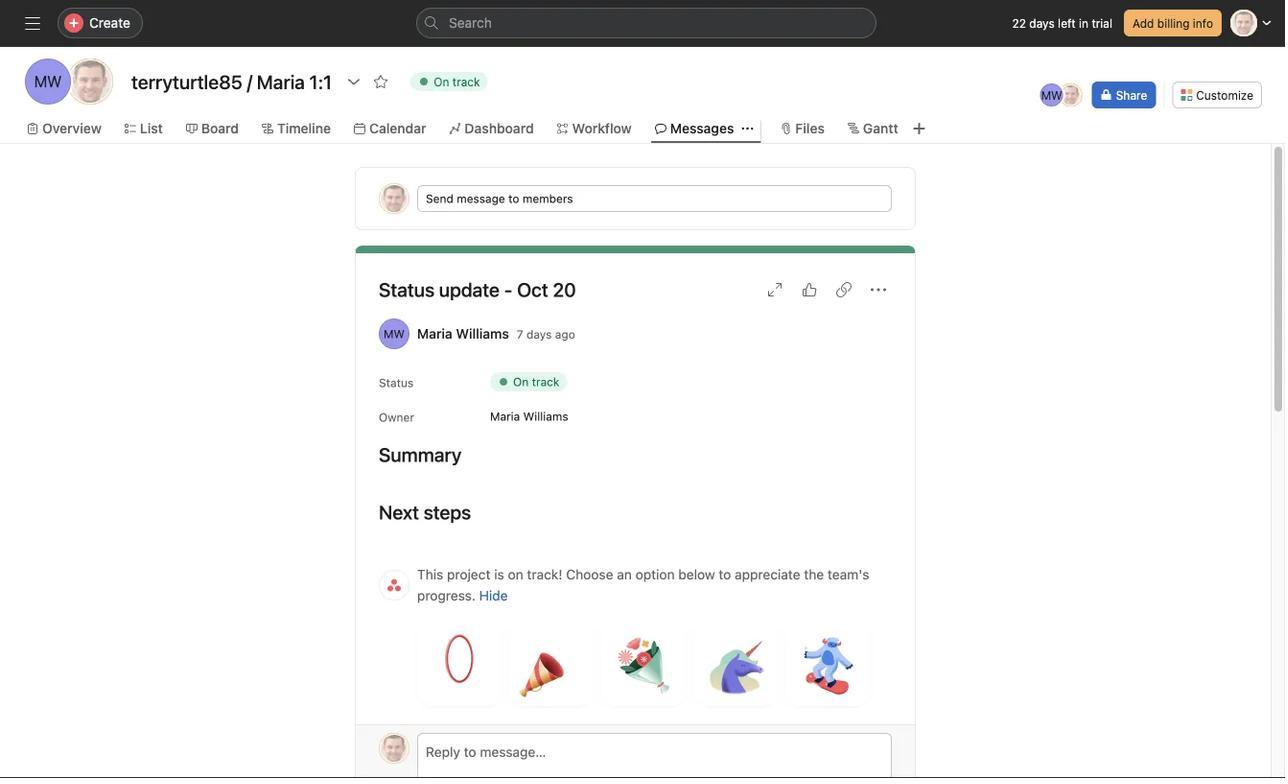Task type: describe. For each thing, give the bounding box(es) containing it.
this project is on track! choose an option below to appreciate the team's progress.
[[417, 567, 870, 603]]

on inside popup button
[[434, 75, 449, 88]]

add to starred image
[[373, 74, 389, 89]]

add billing info
[[1133, 16, 1214, 30]]

owner
[[379, 411, 414, 424]]

billing
[[1158, 16, 1190, 30]]

next steps
[[379, 501, 471, 523]]

board
[[201, 120, 239, 136]]

timeline link
[[262, 118, 331, 139]]

list link
[[125, 118, 163, 139]]

customize
[[1197, 88, 1254, 102]]

send message to members button
[[417, 185, 892, 212]]

track inside popup button
[[453, 75, 480, 88]]

board link
[[186, 118, 239, 139]]

in
[[1079, 16, 1089, 30]]

add
[[1133, 16, 1155, 30]]

the
[[804, 567, 824, 582]]

tt button
[[379, 733, 410, 764]]

williams for maria williams 7 days ago
[[456, 326, 509, 342]]

send
[[426, 192, 454, 205]]

ago
[[555, 327, 575, 341]]

williams for maria williams
[[523, 410, 569, 423]]

overview
[[42, 120, 102, 136]]

track!
[[527, 567, 563, 582]]

to inside this project is on track! choose an option below to appreciate the team's progress.
[[719, 567, 731, 582]]

add billing info button
[[1124, 10, 1222, 36]]

gantt
[[863, 120, 899, 136]]

maria williams link
[[417, 326, 509, 342]]

summary
[[379, 443, 462, 466]]

more actions image
[[871, 282, 886, 297]]

gantt link
[[848, 118, 899, 139]]

show options image
[[346, 74, 362, 89]]

left
[[1058, 16, 1076, 30]]

on track button
[[402, 68, 497, 95]]

22
[[1013, 16, 1026, 30]]

1 horizontal spatial on track
[[513, 375, 560, 389]]

22 days left in trial
[[1013, 16, 1113, 30]]

update
[[439, 278, 500, 301]]

maria for maria williams
[[490, 410, 520, 423]]

appreciate
[[735, 567, 801, 582]]

status update - oct 20
[[379, 278, 576, 301]]

tt inside button
[[387, 742, 402, 755]]

customize button
[[1173, 82, 1263, 108]]

below
[[679, 567, 715, 582]]

to inside button
[[509, 192, 520, 205]]

messages
[[670, 120, 734, 136]]

maria williams 7 days ago
[[417, 326, 575, 342]]

status for status
[[379, 376, 414, 390]]

message
[[457, 192, 505, 205]]

progress.
[[417, 588, 476, 603]]

0 horizontal spatial mw
[[34, 72, 62, 91]]

expand sidebar image
[[25, 15, 40, 31]]

-
[[504, 278, 513, 301]]



Task type: vqa. For each thing, say whether or not it's contained in the screenshot.
bottom Williams
yes



Task type: locate. For each thing, give the bounding box(es) containing it.
1 horizontal spatial mw
[[384, 327, 405, 341]]

on
[[434, 75, 449, 88], [513, 375, 529, 389]]

status left update
[[379, 278, 435, 301]]

days
[[1030, 16, 1055, 30], [527, 327, 552, 341]]

0 horizontal spatial on track
[[434, 75, 480, 88]]

mw left share button
[[1042, 88, 1063, 102]]

search button
[[416, 8, 877, 38]]

to right the message
[[509, 192, 520, 205]]

days inside maria williams 7 days ago
[[527, 327, 552, 341]]

0 horizontal spatial track
[[453, 75, 480, 88]]

days right 7
[[527, 327, 552, 341]]

hide
[[479, 588, 508, 603]]

maria down update
[[417, 326, 453, 342]]

status up 'owner'
[[379, 376, 414, 390]]

an
[[617, 567, 632, 582]]

dashboard
[[465, 120, 534, 136]]

on right add to starred image
[[434, 75, 449, 88]]

create button
[[58, 8, 143, 38]]

overview link
[[27, 118, 102, 139]]

0 vertical spatial on track
[[434, 75, 480, 88]]

1 vertical spatial status
[[379, 376, 414, 390]]

share button
[[1092, 82, 1156, 108]]

0 horizontal spatial on
[[434, 75, 449, 88]]

trial
[[1092, 16, 1113, 30]]

track
[[453, 75, 480, 88], [532, 375, 560, 389]]

share
[[1116, 88, 1148, 102]]

20
[[553, 278, 576, 301]]

mw up overview link on the left of the page
[[34, 72, 62, 91]]

workflow link
[[557, 118, 632, 139]]

on track inside on track popup button
[[434, 75, 480, 88]]

0 likes. click to like this task image
[[802, 282, 817, 297]]

messages link
[[655, 118, 734, 139]]

list
[[140, 120, 163, 136]]

members
[[523, 192, 573, 205]]

oct
[[517, 278, 549, 301]]

0 vertical spatial track
[[453, 75, 480, 88]]

maria williams
[[490, 410, 569, 423]]

calendar link
[[354, 118, 426, 139]]

0 vertical spatial status
[[379, 278, 435, 301]]

search list box
[[416, 8, 877, 38]]

1 horizontal spatial maria
[[490, 410, 520, 423]]

1 vertical spatial track
[[532, 375, 560, 389]]

on up maria williams
[[513, 375, 529, 389]]

days right 22
[[1030, 16, 1055, 30]]

maria down maria williams 7 days ago
[[490, 410, 520, 423]]

on track up maria williams
[[513, 375, 560, 389]]

workflow
[[572, 120, 632, 136]]

0 horizontal spatial to
[[509, 192, 520, 205]]

maria
[[417, 326, 453, 342], [490, 410, 520, 423]]

on track
[[434, 75, 480, 88], [513, 375, 560, 389]]

0 horizontal spatial days
[[527, 327, 552, 341]]

williams down ago at the top left of the page
[[523, 410, 569, 423]]

status
[[379, 278, 435, 301], [379, 376, 414, 390]]

track up maria williams
[[532, 375, 560, 389]]

mw left maria williams link
[[384, 327, 405, 341]]

full screen image
[[767, 282, 783, 297]]

this
[[417, 567, 444, 582]]

status for status update - oct 20
[[379, 278, 435, 301]]

0 vertical spatial on
[[434, 75, 449, 88]]

2 horizontal spatial mw
[[1042, 88, 1063, 102]]

1 vertical spatial on track
[[513, 375, 560, 389]]

project
[[447, 567, 491, 582]]

1 vertical spatial williams
[[523, 410, 569, 423]]

1 horizontal spatial days
[[1030, 16, 1055, 30]]

1 horizontal spatial to
[[719, 567, 731, 582]]

mw
[[34, 72, 62, 91], [1042, 88, 1063, 102], [384, 327, 405, 341]]

files link
[[780, 118, 825, 139]]

maria for maria williams 7 days ago
[[417, 326, 453, 342]]

hide button
[[479, 588, 508, 603]]

1 horizontal spatial on
[[513, 375, 529, 389]]

1 vertical spatial maria
[[490, 410, 520, 423]]

7
[[517, 327, 523, 341]]

williams left 7
[[456, 326, 509, 342]]

info
[[1193, 16, 1214, 30]]

create
[[89, 15, 130, 31]]

0 vertical spatial to
[[509, 192, 520, 205]]

status update - oct 20 link
[[379, 278, 576, 301]]

team's
[[828, 567, 870, 582]]

tt
[[81, 72, 100, 91], [1064, 88, 1079, 102], [387, 192, 402, 205], [387, 742, 402, 755]]

add tab image
[[912, 121, 927, 136]]

tab actions image
[[742, 123, 753, 134]]

dashboard link
[[449, 118, 534, 139]]

1 vertical spatial to
[[719, 567, 731, 582]]

1 vertical spatial on
[[513, 375, 529, 389]]

0 vertical spatial maria
[[417, 326, 453, 342]]

2 status from the top
[[379, 376, 414, 390]]

0 vertical spatial days
[[1030, 16, 1055, 30]]

timeline
[[277, 120, 331, 136]]

None text field
[[127, 64, 337, 99]]

1 status from the top
[[379, 278, 435, 301]]

send message to members
[[426, 192, 573, 205]]

to
[[509, 192, 520, 205], [719, 567, 731, 582]]

files
[[796, 120, 825, 136]]

1 horizontal spatial williams
[[523, 410, 569, 423]]

0 horizontal spatial williams
[[456, 326, 509, 342]]

is
[[494, 567, 504, 582]]

williams
[[456, 326, 509, 342], [523, 410, 569, 423]]

calendar
[[369, 120, 426, 136]]

choose
[[566, 567, 614, 582]]

to right 'below'
[[719, 567, 731, 582]]

0 horizontal spatial maria
[[417, 326, 453, 342]]

copy link image
[[837, 282, 852, 297]]

search
[[449, 15, 492, 31]]

1 horizontal spatial track
[[532, 375, 560, 389]]

option
[[636, 567, 675, 582]]

0 vertical spatial williams
[[456, 326, 509, 342]]

on track up dashboard link
[[434, 75, 480, 88]]

on
[[508, 567, 524, 582]]

track up dashboard link
[[453, 75, 480, 88]]

1 vertical spatial days
[[527, 327, 552, 341]]



